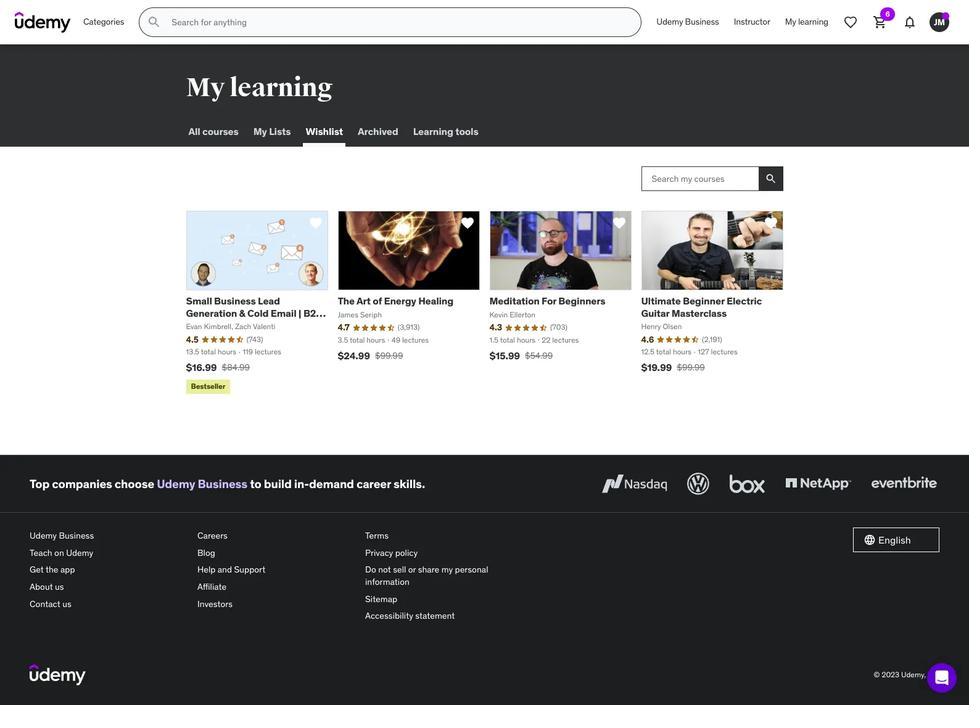Task type: vqa. For each thing, say whether or not it's contained in the screenshot.
Beginner
yes



Task type: locate. For each thing, give the bounding box(es) containing it.
us right about
[[55, 582, 64, 593]]

lectures for $19.99
[[711, 348, 738, 357]]

total for $24.99
[[350, 336, 365, 345]]

udemy image
[[15, 12, 71, 33], [30, 665, 86, 686]]

0 vertical spatial $99.99
[[375, 350, 403, 362]]

hours up the $24.99 $99.99 on the left of the page
[[367, 336, 385, 345]]

business up on
[[59, 531, 94, 542]]

$16.99 $84.99
[[186, 362, 250, 374]]

1 vertical spatial udemy image
[[30, 665, 86, 686]]

ellerton
[[510, 310, 536, 319]]

information
[[365, 577, 410, 588]]

hours up $15.99 $54.99 at the right of the page
[[517, 336, 536, 345]]

my lists link
[[251, 117, 293, 147]]

0 vertical spatial my
[[785, 16, 796, 27]]

0 horizontal spatial learning
[[229, 72, 333, 104]]

udemy business teach on udemy get the app about us contact us
[[30, 531, 94, 610]]

total right 12.5 on the right
[[656, 348, 671, 357]]

my for my learning "link"
[[785, 16, 796, 27]]

1 horizontal spatial $99.99
[[677, 362, 705, 373]]

0 vertical spatial udemy business link
[[649, 7, 727, 37]]

1 horizontal spatial my learning
[[785, 16, 829, 27]]

743 reviews element
[[247, 335, 263, 345]]

teach on udemy link
[[30, 545, 188, 562]]

119
[[243, 348, 253, 357]]

1 horizontal spatial remove from wishlist image
[[612, 216, 627, 231]]

you have alerts image
[[942, 12, 950, 20]]

careers
[[197, 531, 228, 542]]

49 lectures
[[392, 336, 429, 345]]

1 horizontal spatial learning
[[798, 16, 829, 27]]

&
[[239, 307, 245, 319], [186, 319, 192, 331]]

my learning left wishlist image
[[785, 16, 829, 27]]

127
[[698, 348, 709, 357]]

13.5
[[186, 348, 199, 357]]

1 vertical spatial $99.99
[[677, 362, 705, 373]]

$99.99 down '127'
[[677, 362, 705, 373]]

$99.99
[[375, 350, 403, 362], [677, 362, 705, 373]]

hours up $84.99
[[218, 348, 236, 357]]

hours for $24.99
[[367, 336, 385, 345]]

my up all courses
[[186, 72, 225, 104]]

choose
[[115, 477, 154, 492]]

and
[[218, 565, 232, 576]]

companies
[[52, 477, 112, 492]]

learning inside my learning "link"
[[798, 16, 829, 27]]

netapp image
[[783, 471, 854, 498]]

my inside "link"
[[785, 16, 796, 27]]

generation
[[186, 307, 237, 319]]

lectures down 2191 reviews element
[[711, 348, 738, 357]]

& left 'b2c'
[[186, 319, 192, 331]]

electric
[[727, 295, 762, 307]]

business inside the small business lead generation & cold email | b2b & b2c
[[214, 295, 256, 307]]

(743)
[[247, 335, 263, 344]]

total for $16.99
[[201, 348, 216, 357]]

0 horizontal spatial my learning
[[186, 72, 333, 104]]

email
[[271, 307, 296, 319]]

0 vertical spatial us
[[55, 582, 64, 593]]

volkswagen image
[[685, 471, 712, 498]]

for
[[542, 295, 556, 307]]

careers link
[[197, 528, 355, 545]]

business inside udemy business teach on udemy get the app about us contact us
[[59, 531, 94, 542]]

learning up lists
[[229, 72, 333, 104]]

$99.99 inside the $24.99 $99.99
[[375, 350, 403, 362]]

remove from wishlist image
[[460, 216, 475, 231], [763, 216, 778, 231]]

my
[[442, 565, 453, 576]]

0 horizontal spatial $99.99
[[375, 350, 403, 362]]

do not sell or share my personal information button
[[365, 562, 523, 591]]

1 vertical spatial my learning
[[186, 72, 333, 104]]

©
[[874, 670, 880, 680]]

(2,191)
[[702, 335, 722, 344]]

english button
[[853, 528, 940, 553]]

0 horizontal spatial remove from wishlist image
[[460, 216, 475, 231]]

business for small business lead generation & cold email | b2b & b2c
[[214, 295, 256, 307]]

$99.99 inside $19.99 $99.99
[[677, 362, 705, 373]]

total right 3.5
[[350, 336, 365, 345]]

wishlist link
[[303, 117, 345, 147]]

inc.
[[928, 670, 940, 680]]

beginners
[[559, 295, 606, 307]]

2023
[[882, 670, 900, 680]]

lectures
[[402, 336, 429, 345], [552, 336, 579, 345], [255, 348, 281, 357], [711, 348, 738, 357]]

6 link
[[866, 7, 895, 37]]

1 horizontal spatial &
[[239, 307, 245, 319]]

0 vertical spatial learning
[[798, 16, 829, 27]]

& up zach
[[239, 307, 245, 319]]

business up evan kimbrell, zach valenti
[[214, 295, 256, 307]]

learning tools
[[413, 125, 479, 138]]

share
[[418, 565, 439, 576]]

my left lists
[[253, 125, 267, 138]]

2 vertical spatial my
[[253, 125, 267, 138]]

learning left wishlist image
[[798, 16, 829, 27]]

us right 'contact'
[[62, 599, 71, 610]]

1 remove from wishlist image from the left
[[308, 216, 323, 231]]

all courses
[[188, 125, 239, 138]]

lead
[[258, 295, 280, 307]]

nasdaq image
[[599, 471, 670, 498]]

0 vertical spatial my learning
[[785, 16, 829, 27]]

1 remove from wishlist image from the left
[[460, 216, 475, 231]]

2 remove from wishlist image from the left
[[612, 216, 627, 231]]

affiliate
[[197, 582, 227, 593]]

remove from wishlist image for meditation for beginners
[[612, 216, 627, 231]]

hours up $19.99 $99.99
[[673, 348, 692, 357]]

remove from wishlist image for small business lead generation & cold email | b2b & b2c
[[308, 216, 323, 231]]

my learning inside "link"
[[785, 16, 829, 27]]

accessibility statement link
[[365, 608, 523, 625]]

business left instructor
[[685, 16, 719, 27]]

$99.99 down 49
[[375, 350, 403, 362]]

business for udemy business teach on udemy get the app about us contact us
[[59, 531, 94, 542]]

skills.
[[394, 477, 425, 492]]

us
[[55, 582, 64, 593], [62, 599, 71, 610]]

teach
[[30, 548, 52, 559]]

2 horizontal spatial my
[[785, 16, 796, 27]]

investors link
[[197, 596, 355, 613]]

statement
[[415, 611, 455, 622]]

to
[[250, 477, 261, 492]]

total for $19.99
[[656, 348, 671, 357]]

total for $15.99
[[500, 336, 515, 345]]

app
[[60, 565, 75, 576]]

wishlist
[[306, 125, 343, 138]]

total
[[350, 336, 365, 345], [500, 336, 515, 345], [201, 348, 216, 357], [656, 348, 671, 357]]

0 vertical spatial udemy image
[[15, 12, 71, 33]]

2 remove from wishlist image from the left
[[763, 216, 778, 231]]

lectures down 703 reviews element
[[552, 336, 579, 345]]

ultimate
[[641, 295, 681, 307]]

lectures for $24.99
[[402, 336, 429, 345]]

about us link
[[30, 579, 188, 596]]

1 vertical spatial udemy business link
[[157, 477, 247, 492]]

lectures down 3913 reviews element
[[402, 336, 429, 345]]

box image
[[727, 471, 768, 498]]

career
[[357, 477, 391, 492]]

ultimate beginner electric guitar masterclass link
[[641, 295, 762, 319]]

james
[[338, 310, 358, 319]]

the art of energy healing james seriph
[[338, 295, 454, 319]]

small
[[186, 295, 212, 307]]

guitar
[[641, 307, 670, 319]]

hours
[[367, 336, 385, 345], [517, 336, 536, 345], [218, 348, 236, 357], [673, 348, 692, 357]]

the
[[338, 295, 355, 307]]

olsen
[[663, 322, 682, 331]]

0 horizontal spatial my
[[186, 72, 225, 104]]

blog link
[[197, 545, 355, 562]]

remove from wishlist image for ultimate beginner electric guitar masterclass
[[763, 216, 778, 231]]

total right the '13.5'
[[201, 348, 216, 357]]

lectures down 743 reviews element
[[255, 348, 281, 357]]

top
[[30, 477, 49, 492]]

703 reviews element
[[550, 323, 568, 333]]

remove from wishlist image
[[308, 216, 323, 231], [612, 216, 627, 231]]

Search for anything text field
[[169, 12, 626, 33]]

1 horizontal spatial remove from wishlist image
[[763, 216, 778, 231]]

small image
[[864, 534, 876, 547]]

1 horizontal spatial my
[[253, 125, 267, 138]]

total right 1.5
[[500, 336, 515, 345]]

119 lectures
[[243, 348, 281, 357]]

my learning up the my lists
[[186, 72, 333, 104]]

0 horizontal spatial remove from wishlist image
[[308, 216, 323, 231]]

tools
[[455, 125, 479, 138]]

demand
[[309, 477, 354, 492]]

sell
[[393, 565, 406, 576]]

(3,913)
[[398, 323, 420, 332]]

art
[[357, 295, 371, 307]]

or
[[408, 565, 416, 576]]

1 vertical spatial learning
[[229, 72, 333, 104]]

my right instructor
[[785, 16, 796, 27]]



Task type: describe. For each thing, give the bounding box(es) containing it.
categories
[[83, 16, 124, 27]]

remove from wishlist image for the art of energy healing
[[460, 216, 475, 231]]

not
[[378, 565, 391, 576]]

on
[[54, 548, 64, 559]]

3913 reviews element
[[398, 323, 420, 333]]

beginner
[[683, 295, 725, 307]]

Search my courses text field
[[641, 167, 759, 191]]

privacy
[[365, 548, 393, 559]]

bestseller
[[191, 382, 225, 391]]

healing
[[418, 295, 454, 307]]

do
[[365, 565, 376, 576]]

in-
[[294, 477, 309, 492]]

wishlist image
[[843, 15, 858, 30]]

meditation for beginners link
[[490, 295, 606, 307]]

terms
[[365, 531, 389, 542]]

lectures for $16.99
[[255, 348, 281, 357]]

all courses link
[[186, 117, 241, 147]]

4.5
[[186, 334, 198, 345]]

learning
[[413, 125, 453, 138]]

terms link
[[365, 528, 523, 545]]

policy
[[395, 548, 418, 559]]

0 horizontal spatial &
[[186, 319, 192, 331]]

valenti
[[253, 322, 275, 331]]

about
[[30, 582, 53, 593]]

shopping cart with 6 items image
[[873, 15, 888, 30]]

22 lectures
[[542, 336, 579, 345]]

notifications image
[[903, 15, 917, 30]]

hours for $16.99
[[218, 348, 236, 357]]

my for my lists link
[[253, 125, 267, 138]]

3.5
[[338, 336, 348, 345]]

accessibility
[[365, 611, 413, 622]]

3.5 total hours
[[338, 336, 385, 345]]

masterclass
[[672, 307, 727, 319]]

careers blog help and support affiliate investors
[[197, 531, 265, 610]]

© 2023 udemy, inc.
[[874, 670, 940, 680]]

henry
[[641, 322, 661, 331]]

build
[[264, 477, 292, 492]]

sitemap
[[365, 594, 397, 605]]

help and support link
[[197, 562, 355, 579]]

archived link
[[355, 117, 401, 147]]

lectures for $15.99
[[552, 336, 579, 345]]

blog
[[197, 548, 215, 559]]

get
[[30, 565, 44, 576]]

2191 reviews element
[[702, 335, 722, 345]]

12.5 total hours
[[641, 348, 692, 357]]

6
[[886, 9, 890, 19]]

meditation for beginners kevin ellerton
[[490, 295, 606, 319]]

instructor link
[[727, 7, 778, 37]]

$24.99 $99.99
[[338, 350, 403, 362]]

investors
[[197, 599, 233, 610]]

1 vertical spatial my
[[186, 72, 225, 104]]

my learning link
[[778, 7, 836, 37]]

lists
[[269, 125, 291, 138]]

of
[[373, 295, 382, 307]]

1.5 total hours
[[490, 336, 536, 345]]

$99.99 for $19.99
[[677, 362, 705, 373]]

udemy business
[[657, 16, 719, 27]]

evan kimbrell, zach valenti
[[186, 322, 275, 331]]

b2c
[[194, 319, 214, 331]]

affiliate link
[[197, 579, 355, 596]]

courses
[[202, 125, 239, 138]]

12.5
[[641, 348, 655, 357]]

kimbrell,
[[204, 322, 233, 331]]

business for udemy business
[[685, 16, 719, 27]]

4.6
[[641, 334, 654, 345]]

1.5
[[490, 336, 499, 345]]

$16.99
[[186, 362, 217, 374]]

seriph
[[360, 310, 382, 319]]

energy
[[384, 295, 416, 307]]

help
[[197, 565, 216, 576]]

evan
[[186, 322, 202, 331]]

learning tools link
[[411, 117, 481, 147]]

search image
[[765, 173, 777, 185]]

get the app link
[[30, 562, 188, 579]]

1 vertical spatial us
[[62, 599, 71, 610]]

$99.99 for $24.99
[[375, 350, 403, 362]]

hours for $15.99
[[517, 336, 536, 345]]

2 vertical spatial udemy business link
[[30, 528, 188, 545]]

small business lead generation & cold email | b2b & b2c
[[186, 295, 323, 331]]

meditation
[[490, 295, 540, 307]]

4.3
[[490, 322, 502, 333]]

my lists
[[253, 125, 291, 138]]

eventbrite image
[[869, 471, 940, 498]]

zach
[[235, 322, 251, 331]]

49
[[392, 336, 400, 345]]

$19.99
[[641, 362, 672, 374]]

submit search image
[[147, 15, 162, 30]]

$19.99 $99.99
[[641, 362, 705, 374]]

business left to
[[198, 477, 247, 492]]

4.7
[[338, 322, 350, 333]]

jm link
[[925, 7, 954, 37]]

127 lectures
[[698, 348, 738, 357]]

hours for $19.99
[[673, 348, 692, 357]]



